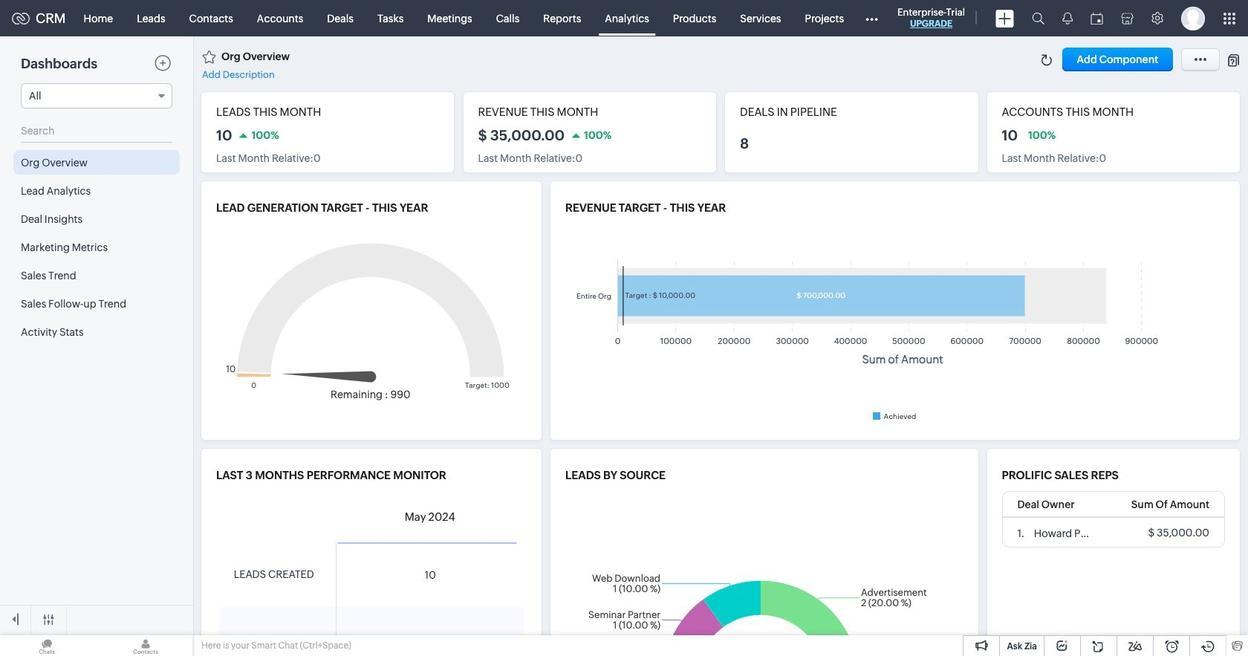 Task type: locate. For each thing, give the bounding box(es) containing it.
contacts image
[[99, 635, 192, 656]]

search element
[[1023, 0, 1054, 36]]

None field
[[21, 83, 172, 108]]

profile element
[[1172, 0, 1214, 36]]

create menu image
[[996, 9, 1014, 27]]

create menu element
[[987, 0, 1023, 36]]

Other Modules field
[[856, 6, 888, 30]]

signals image
[[1062, 12, 1073, 25]]



Task type: describe. For each thing, give the bounding box(es) containing it.
profile image
[[1181, 6, 1205, 30]]

signals element
[[1054, 0, 1082, 36]]

Search text field
[[21, 120, 172, 142]]

logo image
[[12, 12, 30, 24]]

search image
[[1032, 12, 1045, 25]]

chats image
[[0, 635, 94, 656]]

calendar image
[[1091, 12, 1103, 24]]



Task type: vqa. For each thing, say whether or not it's contained in the screenshot.
"email deliverability" link
no



